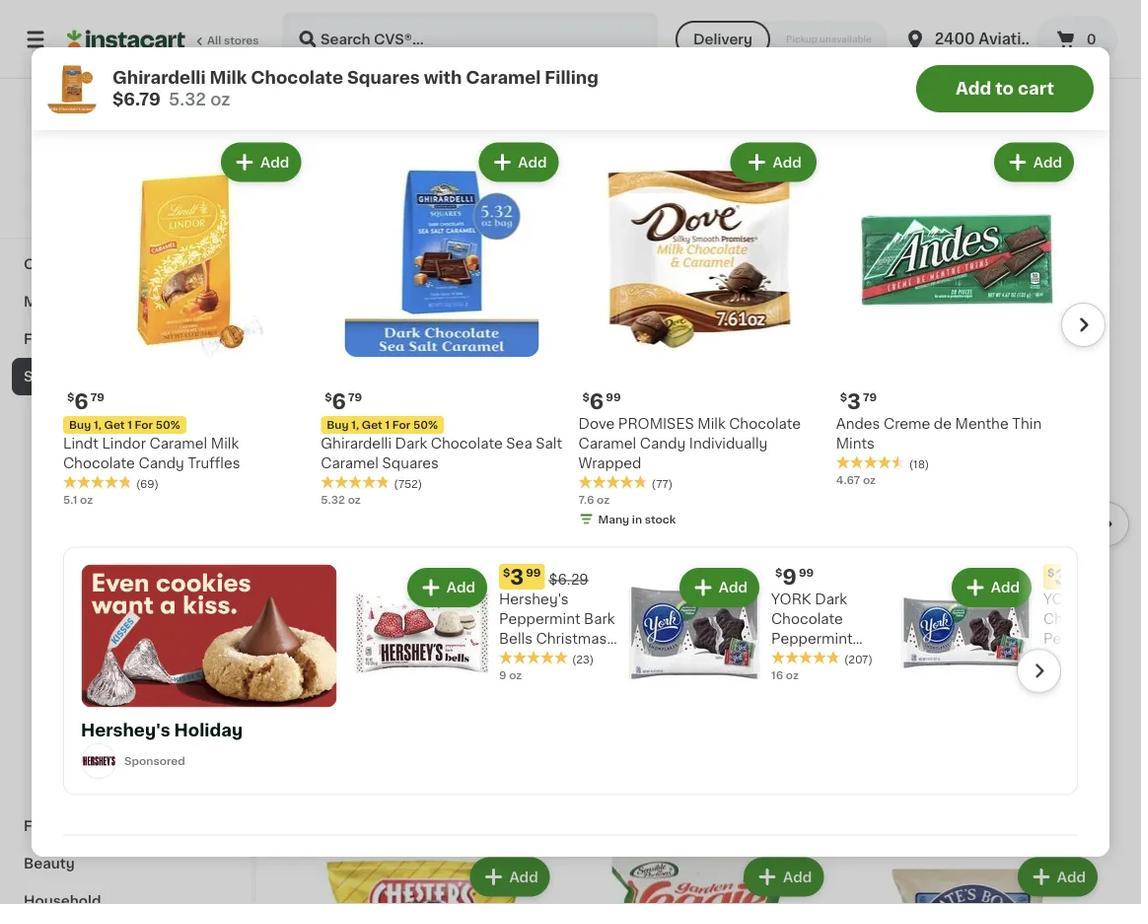 Task type: vqa. For each thing, say whether or not it's contained in the screenshot.
the ct in "Thomas' Original English Muffins 6 Ct"
no



Task type: describe. For each thing, give the bounding box(es) containing it.
caramel inside lindt lindor caramel milk chocolate candy truffles
[[149, 437, 207, 451]]

with for ghirardelli milk chocolate squares with caramel filling $6.79 5.32 oz
[[424, 70, 462, 86]]

7.8
[[1044, 669, 1060, 680]]

cvs® logo image
[[107, 103, 145, 140]]

oz down ghirardelli dark chocolate sea salt caramel squares
[[348, 494, 361, 505]]

1, for candy,
[[326, 606, 334, 617]]

get for candy,
[[337, 606, 358, 617]]

bells inside hershey's peppermint bark bells christmas candy
[[499, 632, 533, 645]]

snack bars link
[[12, 470, 240, 508]]

everyday store prices
[[59, 170, 181, 181]]

treats
[[157, 670, 200, 684]]

chocolate up (69)
[[99, 445, 171, 459]]

& for chocolate
[[85, 445, 96, 459]]

dips
[[36, 782, 67, 796]]

patties for 3
[[1004, 90, 1053, 104]]

gift
[[773, 643, 800, 657]]

food
[[24, 820, 60, 833]]

filling for ghirardelli milk chocolate squares with caramel filling $6.79 5.32 oz
[[545, 70, 599, 86]]

medicine link
[[12, 283, 240, 321]]

$ inside $ 6 99
[[582, 392, 590, 403]]

ghirardelli milk chocolate squares with caramel filling
[[844, 623, 1081, 657]]

lindt
[[63, 437, 98, 451]]

popcorn
[[92, 707, 151, 721]]

5.32 inside ghirardelli milk chocolate squares with caramel filling $6.79 5.32 oz
[[169, 91, 206, 108]]

many in stock for buy 1, get 1 for 50%
[[316, 700, 393, 711]]

caramel for ghirardelli dark chocolate sea salt caramel squares
[[321, 457, 379, 470]]

satisfaction
[[83, 190, 149, 201]]

candy inside the snacks & candy "link"
[[93, 370, 141, 384]]

wrapped
[[579, 457, 642, 470]]

0 vertical spatial more
[[1051, 259, 1088, 272]]

dr
[[1044, 32, 1063, 46]]

mints inside andes creme de menthe thin mints
[[836, 437, 875, 451]]

$6.29 inside 3 99 $6.29 hershey's peppermint bark bells christmas candy
[[782, 11, 821, 25]]

50% for milk
[[936, 606, 961, 617]]

related items
[[63, 85, 215, 106]]

hazelnut
[[710, 623, 771, 637]]

x
[[331, 35, 337, 46]]

2400 aviation dr
[[935, 32, 1063, 46]]

clusters,
[[462, 623, 523, 637]]

& for baked
[[96, 670, 107, 684]]

buy 1, get 1 for 50% for lindor
[[69, 420, 180, 430]]

everyday store prices link
[[59, 168, 193, 183]]

1 vertical spatial $6.29
[[549, 572, 589, 586]]

dark inside ghirardelli dark chocolate sea salt caramel squares
[[395, 437, 427, 451]]

on sale now link
[[296, 254, 434, 277]]

creme
[[884, 417, 930, 431]]

patties for $
[[771, 651, 820, 665]]

candy & chocolate link
[[12, 433, 240, 470]]

peppermint inside 3 99 $6.29 hershey's peppermint bark bells christmas candy
[[732, 50, 813, 64]]

29
[[595, 578, 610, 589]]

on
[[296, 255, 328, 276]]

candy down gift at the right of the page
[[771, 711, 817, 724]]

gum
[[92, 632, 126, 646]]

0 vertical spatial cvs®
[[107, 147, 145, 161]]

caramel for ghirardelli milk chocolate squares with caramel filling
[[876, 643, 934, 657]]

oz right 7.6
[[597, 494, 610, 505]]

shop link
[[12, 96, 240, 135]]

buy for nerds candy, gummy clusters, rainbow
[[302, 606, 324, 617]]

now
[[385, 255, 434, 276]]

oz down clusters,
[[509, 669, 522, 680]]

$ inside $ 7 29
[[574, 578, 581, 589]]

79 for ghirardelli dark chocolate sea salt caramel squares
[[348, 392, 362, 403]]

ghirardelli for ghirardelli milk chocolate squares with caramel filling $6.79 5.32 oz
[[112, 70, 206, 86]]

york for $
[[771, 592, 812, 606]]

1 vertical spatial cvs®
[[99, 210, 130, 220]]

oz right 7.8
[[1062, 669, 1075, 680]]

sale
[[333, 255, 380, 276]]

hershey's image
[[81, 743, 116, 779]]

dried
[[87, 595, 125, 609]]

for for candy,
[[367, 606, 386, 617]]

candy inside dove promises milk chocolate caramel candy individually wrapped
[[640, 437, 686, 451]]

buy for ferrero rocher fine hazelnut milk chocolate, chocolate candy gift box
[[576, 606, 598, 617]]

peppermint down $ 9 99 on the bottom right of page
[[771, 632, 853, 645]]

holiday for $
[[174, 722, 243, 739]]

thin
[[1012, 417, 1042, 431]]

stock for buy 1, get 1 for 50%
[[362, 700, 393, 711]]

rainbow
[[296, 643, 356, 657]]

$ inside the "$ 3 99"
[[503, 567, 510, 578]]

in for 6
[[632, 514, 642, 525]]

candy inside hershey's peppermint bark bells christmas candy
[[499, 651, 545, 665]]

cookies & baked treats
[[36, 670, 200, 684]]

rocher
[[623, 623, 673, 637]]

16 for $
[[771, 669, 783, 680]]

first
[[24, 332, 56, 346]]

(23)
[[572, 653, 594, 664]]

candy inside candy & chocolate link
[[36, 445, 81, 459]]

buy 1, get 1 for 50% for candy,
[[302, 606, 413, 617]]

$ 6 79 for lindt
[[67, 391, 104, 412]]

chips
[[36, 407, 76, 421]]

aid
[[59, 332, 82, 346]]

add to cart
[[956, 80, 1054, 97]]

(207) for 3
[[1077, 92, 1106, 103]]

peppermint down dr at the right top
[[1004, 70, 1086, 84]]

chocolate up gift at the right of the page
[[771, 612, 843, 626]]

candy inside 3 99 $6.29 hershey's peppermint bark bells christmas candy
[[732, 90, 778, 104]]

hershey's holiday image for $
[[81, 564, 337, 708]]

get for milk
[[885, 606, 905, 617]]

(28)
[[909, 39, 931, 49]]

1, for dark
[[351, 420, 359, 430]]

$ inside $ 3 79
[[840, 392, 847, 403]]

0
[[1087, 33, 1096, 46]]

fine
[[677, 623, 706, 637]]

$ inside $ 3 york dark chocolate peppermint patties snowflakes christmas candy
[[1048, 567, 1055, 578]]

dove promises milk chocolate caramel candy individually wrapped
[[579, 417, 801, 470]]

cold & allergy essentials link
[[12, 246, 240, 283]]

$ 3 79
[[840, 391, 877, 412]]

1, for rocher
[[600, 606, 608, 617]]

chocolate down dr at the right top
[[1004, 50, 1076, 64]]

$ 5 79
[[300, 577, 337, 598]]

& for popcorn
[[78, 707, 89, 721]]

oz right 5.1
[[80, 494, 93, 505]]

spo
[[124, 756, 146, 767]]

caramel inside dove promises milk chocolate caramel candy individually wrapped
[[579, 437, 636, 451]]

3 for $ 3 york dark chocolate peppermint patties snowflakes christmas candy
[[1055, 566, 1068, 587]]

again
[[100, 148, 139, 162]]

nuts & dried fruits link
[[12, 583, 240, 620]]

1 horizontal spatial 9
[[783, 566, 797, 587]]

oz down cart
[[1019, 108, 1032, 118]]

7
[[581, 577, 593, 598]]

snowflakes for 3
[[1004, 109, 1083, 123]]

(367)
[[369, 665, 398, 676]]

service type group
[[676, 21, 888, 58]]

dove
[[579, 417, 615, 431]]

cold & allergy essentials
[[24, 257, 202, 271]]

ferrero
[[570, 623, 620, 637]]

caramel for ghirardelli milk chocolate squares with caramel filling $6.79 5.32 oz
[[466, 70, 541, 86]]

hershey's inside hershey's peppermint bark bells christmas candy
[[499, 592, 569, 606]]

chocolate inside ghirardelli milk chocolate squares with caramel filling
[[949, 623, 1021, 637]]

lindt lindor caramel milk chocolate candy truffles
[[63, 437, 240, 470]]

1, for milk
[[874, 606, 882, 617]]

add inside add to cart button
[[956, 80, 992, 97]]

bark inside 3 99 $6.29 hershey's peppermint bark bells christmas candy
[[817, 50, 848, 64]]

hershey's holiday for $
[[81, 722, 243, 739]]

earn with cvs® extracare® link
[[45, 207, 206, 223]]

jerky
[[36, 707, 74, 721]]

1 horizontal spatial $3.99 original price: $6.29 element
[[732, 2, 850, 28]]

7.6
[[579, 494, 594, 505]]

1 for rocher
[[634, 606, 639, 617]]

$3.99 original price: $6.29 element for (23)
[[499, 564, 617, 589]]

buy 1, get 1 for 50% for dark
[[327, 420, 438, 430]]

3 6 from the left
[[590, 391, 604, 412]]

snack bars
[[36, 482, 112, 496]]

& for spreads
[[71, 782, 82, 796]]

buy 1, get 1 for 50% for milk
[[850, 606, 961, 617]]

get for rocher
[[611, 606, 631, 617]]

5
[[307, 577, 321, 598]]

99 for 3
[[526, 567, 541, 578]]

(77)
[[651, 478, 673, 489]]

dark inside $ 3 york dark chocolate peppermint patties snowflakes christmas candy
[[1087, 592, 1120, 606]]

earn
[[45, 210, 70, 220]]

york dark chocolate peppermint patties snowflakes christmas candy for $
[[771, 592, 853, 724]]

to
[[996, 80, 1014, 97]]

$ 6 79 for ghirardelli
[[325, 391, 362, 412]]

7.5
[[340, 35, 356, 46]]

candy inside $ 3 york dark chocolate peppermint patties snowflakes christmas candy
[[1044, 711, 1089, 724]]

salt
[[536, 437, 562, 451]]

buy for ghirardelli dark chocolate sea salt caramel squares
[[327, 420, 349, 430]]

$ 3 york dark chocolate peppermint patties snowflakes christmas candy
[[1044, 566, 1125, 724]]

1 vertical spatial 5.32
[[321, 494, 345, 505]]

stores
[[224, 35, 259, 46]]

hershey's holiday link
[[314, 158, 570, 198]]

peppermint inside hershey's peppermint bark bells christmas candy
[[499, 612, 581, 626]]

6 for ghirardelli
[[332, 391, 346, 412]]

oz inside button
[[358, 35, 371, 46]]

get for lindor
[[104, 420, 125, 430]]

nerds candy, gummy clusters, rainbow
[[296, 623, 523, 657]]

bars
[[81, 482, 112, 496]]

16 oz for $
[[771, 669, 799, 680]]

beauty
[[24, 857, 75, 871]]

squares inside ghirardelli dark chocolate sea salt caramel squares
[[382, 457, 439, 470]]

holiday for 3
[[407, 161, 476, 177]]

for for dark
[[392, 420, 411, 430]]

sea
[[506, 437, 532, 451]]

it
[[87, 148, 96, 162]]

all
[[207, 35, 221, 46]]

first aid & safety
[[24, 332, 147, 346]]

oz right 4.67
[[863, 474, 876, 485]]

milk inside 'ferrero rocher fine hazelnut milk chocolate, chocolate candy gift box'
[[775, 623, 803, 637]]

beauty link
[[12, 845, 240, 883]]

first aid & safety link
[[12, 321, 240, 358]]

oz down rainbow
[[306, 681, 319, 691]]

product group containing 3
[[836, 139, 1078, 488]]

1 for milk
[[908, 606, 913, 617]]

shop
[[55, 109, 92, 122]]

5.32 oz
[[321, 494, 361, 505]]

york dark chocolate peppermint patties snowflakes christmas candy for 3
[[1004, 31, 1086, 163]]

chocolate inside ghirardelli milk chocolate squares with caramel filling $6.79 5.32 oz
[[251, 70, 343, 86]]

8 oz
[[296, 681, 319, 691]]

dips & spreads
[[36, 782, 143, 796]]

box
[[570, 663, 596, 677]]

prices
[[146, 170, 181, 181]]

squares for ghirardelli milk chocolate squares with caramel filling
[[1025, 623, 1081, 637]]

chocolate inside ghirardelli dark chocolate sea salt caramel squares
[[431, 437, 503, 451]]



Task type: locate. For each thing, give the bounding box(es) containing it.
truffles
[[188, 457, 240, 470]]

christmas down service type group
[[769, 70, 840, 84]]

& inside "link"
[[79, 370, 90, 384]]

1 horizontal spatial more
[[1051, 259, 1088, 272]]

spo nsored
[[124, 756, 185, 767]]

caramel up truffles
[[149, 437, 207, 451]]

& for gum
[[78, 632, 89, 646]]

nuts
[[36, 595, 68, 609]]

bells inside 3 99 $6.29 hershey's peppermint bark bells christmas candy
[[732, 70, 765, 84]]

0 horizontal spatial 6
[[74, 391, 89, 412]]

squares down the 7.5
[[347, 70, 420, 86]]

79 inside $ 5 79
[[323, 578, 337, 589]]

1 horizontal spatial ghirardelli
[[321, 437, 392, 451]]

1 vertical spatial squares
[[382, 457, 439, 470]]

50% up "fine"
[[662, 606, 687, 617]]

many for buy 1, get 1 for 50%
[[316, 700, 347, 711]]

patties inside $ 3 york dark chocolate peppermint patties snowflakes christmas candy
[[1044, 651, 1092, 665]]

& right the food
[[63, 820, 75, 833]]

candy inside 'ferrero rocher fine hazelnut milk chocolate, chocolate candy gift box'
[[724, 643, 770, 657]]

(207) for $
[[844, 653, 873, 664]]

add to cart button
[[916, 65, 1094, 112]]

0 horizontal spatial holiday
[[174, 722, 243, 739]]

1 vertical spatial bark
[[584, 612, 615, 626]]

1 vertical spatial 16
[[771, 669, 783, 680]]

ferrero rocher fine hazelnut milk chocolate, chocolate candy gift box
[[570, 623, 803, 677]]

$6.29
[[782, 11, 821, 25], [549, 572, 589, 586]]

cart
[[1018, 80, 1054, 97]]

christmas up (23)
[[536, 632, 607, 645]]

oz
[[358, 35, 371, 46], [210, 91, 230, 108], [1019, 108, 1032, 118], [863, 474, 876, 485], [80, 494, 93, 505], [348, 494, 361, 505], [597, 494, 610, 505], [509, 669, 522, 680], [786, 669, 799, 680], [1062, 669, 1075, 680], [306, 681, 319, 691]]

christmas inside 3 99 $6.29 hershey's peppermint bark bells christmas candy
[[769, 70, 840, 84]]

8 left the x
[[321, 35, 328, 46]]

hershey's holiday up nsored
[[81, 722, 243, 739]]

1, up ghirardelli milk chocolate squares with caramel filling
[[874, 606, 882, 617]]

dips & spreads link
[[12, 770, 240, 808]]

snacks inside "link"
[[24, 370, 75, 384]]

0 vertical spatial 16
[[1004, 108, 1016, 118]]

0 vertical spatial bark
[[817, 50, 848, 64]]

chocolate,
[[570, 643, 645, 657]]

50% for dark
[[413, 420, 438, 430]]

0 horizontal spatial filling
[[545, 70, 599, 86]]

0 vertical spatial hershey's holiday
[[314, 161, 476, 177]]

50% for lindor
[[156, 420, 180, 430]]

& left lindor on the left top of page
[[85, 445, 96, 459]]

chocolate inside $ 3 york dark chocolate peppermint patties snowflakes christmas candy
[[1044, 612, 1115, 626]]

extracare®
[[132, 210, 195, 220]]

0 vertical spatial in
[[632, 514, 642, 525]]

1 vertical spatial many in stock
[[316, 700, 393, 711]]

for for lindor
[[135, 420, 153, 430]]

1 vertical spatial hershey's holiday image
[[81, 564, 337, 708]]

$ 7 29
[[574, 577, 610, 598]]

(207) right cart
[[1077, 92, 1106, 103]]

hershey's
[[732, 31, 802, 44], [314, 161, 403, 177], [499, 592, 569, 606], [81, 722, 170, 739]]

hershey's holiday
[[314, 161, 476, 177], [81, 722, 243, 739]]

1 for candy,
[[360, 606, 365, 617]]

1 horizontal spatial 6
[[332, 391, 346, 412]]

1 up lindor on the left top of page
[[127, 420, 132, 430]]

york up 7.8 oz
[[1044, 592, 1084, 606]]

cvs® down the satisfaction
[[99, 210, 130, 220]]

in for buy 1, get 1 for 50%
[[350, 700, 360, 711]]

york for 3
[[1004, 31, 1044, 44]]

6 for lindt
[[74, 391, 89, 412]]

nerds
[[296, 623, 346, 637]]

ghirardelli inside ghirardelli milk chocolate squares with caramel filling $6.79 5.32 oz
[[112, 70, 206, 86]]

oz right the 7.5
[[358, 35, 371, 46]]

add button
[[642, 8, 718, 43], [914, 8, 990, 43], [223, 145, 299, 180], [481, 145, 557, 180], [737, 145, 814, 180], [996, 145, 1072, 180], [472, 315, 548, 350], [746, 315, 822, 350], [1020, 315, 1096, 350], [409, 570, 485, 605], [681, 570, 758, 605], [954, 570, 1030, 605], [472, 860, 548, 895], [746, 860, 822, 895], [1020, 860, 1096, 895]]

0 horizontal spatial many
[[316, 700, 347, 711]]

in
[[632, 514, 642, 525], [350, 700, 360, 711]]

99 up gift at the right of the page
[[799, 567, 814, 578]]

1 vertical spatial stock
[[362, 700, 393, 711]]

50% up the nerds candy, gummy clusters, rainbow
[[388, 606, 413, 617]]

get up ghirardelli dark chocolate sea salt caramel squares
[[362, 420, 382, 430]]

$ 6 99
[[582, 391, 621, 412]]

squares for ghirardelli milk chocolate squares with caramel filling $6.79 5.32 oz
[[347, 70, 420, 86]]

1,
[[94, 420, 101, 430], [351, 420, 359, 430], [326, 606, 334, 617], [600, 606, 608, 617], [874, 606, 882, 617]]

snacks & candy link
[[12, 358, 240, 396]]

3 inside 3 99 $6.29 hershey's peppermint bark bells christmas candy
[[743, 4, 757, 25]]

product group
[[63, 139, 305, 507], [321, 139, 563, 507], [579, 139, 820, 531], [836, 139, 1078, 488], [296, 309, 554, 755], [570, 309, 828, 751], [844, 309, 1102, 731], [296, 854, 554, 905], [570, 854, 828, 905], [844, 854, 1102, 905]]

0 horizontal spatial $ 6 79
[[67, 391, 104, 412]]

hershey's peppermint bark bells christmas candy
[[499, 592, 615, 665]]

1 horizontal spatial 16 oz
[[1004, 108, 1032, 118]]

(2.24k)
[[643, 684, 683, 695]]

2 horizontal spatial with
[[844, 643, 873, 657]]

1 horizontal spatial 8
[[321, 35, 328, 46]]

view more link
[[1014, 256, 1102, 275]]

chocolate down "fine"
[[649, 643, 721, 657]]

candy up the snack
[[36, 445, 81, 459]]

many for 6
[[598, 514, 629, 525]]

6 up dove on the top right of page
[[590, 391, 604, 412]]

0 horizontal spatial 8
[[296, 681, 303, 691]]

& for candy
[[79, 370, 90, 384]]

1 horizontal spatial many in stock
[[598, 514, 676, 525]]

buy 1, get 1 for 50% up ghirardelli milk chocolate squares with caramel filling
[[850, 606, 961, 617]]

1 6 from the left
[[74, 391, 89, 412]]

79 for lindt lindor caramel milk chocolate candy truffles
[[91, 392, 104, 403]]

many inside the product group
[[316, 700, 347, 711]]

jerky & popcorn link
[[12, 695, 240, 733]]

0 vertical spatial squares
[[347, 70, 420, 86]]

with inside ghirardelli milk chocolate squares with caramel filling $6.79 5.32 oz
[[424, 70, 462, 86]]

caramel inside ghirardelli milk chocolate squares with caramel filling
[[876, 643, 934, 657]]

caramel up (2.02k)
[[876, 643, 934, 657]]

2 6 from the left
[[332, 391, 346, 412]]

candy up (69)
[[138, 457, 184, 470]]

1, for lindor
[[94, 420, 101, 430]]

8 for 8 x 7.5 oz
[[321, 35, 328, 46]]

milk inside lindt lindor caramel milk chocolate candy truffles
[[211, 437, 239, 451]]

3 for $ 3 79
[[847, 391, 861, 412]]

chocolate up (2.02k)
[[949, 623, 1021, 637]]

1 vertical spatial in
[[350, 700, 360, 711]]

1 horizontal spatial $ 6 79
[[325, 391, 362, 412]]

0 button
[[1037, 16, 1118, 63]]

individually
[[689, 437, 768, 451]]

16 oz for 3
[[1004, 108, 1032, 118]]

2 vertical spatial ghirardelli
[[844, 623, 914, 637]]

16 oz down gift at the right of the page
[[771, 669, 799, 680]]

1 vertical spatial 16 oz
[[771, 669, 799, 680]]

caramel inside ghirardelli milk chocolate squares with caramel filling $6.79 5.32 oz
[[466, 70, 541, 86]]

buy 1, get 1 for 50% up (752)
[[327, 420, 438, 430]]

oz inside ghirardelli milk chocolate squares with caramel filling $6.79 5.32 oz
[[210, 91, 230, 108]]

$3.99 original price: $6.29 element for ★★★★★
[[1044, 564, 1141, 589]]

instacart logo image
[[67, 28, 185, 51]]

chocolate left the sea
[[431, 437, 503, 451]]

99 for 6
[[606, 392, 621, 403]]

$6.29 left 29
[[549, 572, 589, 586]]

more
[[1051, 259, 1088, 272], [36, 745, 71, 759]]

0 vertical spatial 5.32
[[169, 91, 206, 108]]

get up ghirardelli milk chocolate squares with caramel filling
[[885, 606, 905, 617]]

99 inside 3 99 $6.29 hershey's peppermint bark bells christmas candy
[[759, 5, 774, 16]]

2 vertical spatial with
[[844, 643, 873, 657]]

ghirardelli dark chocolate sea salt caramel squares
[[321, 437, 562, 470]]

item carousel region containing 5
[[296, 301, 1129, 767]]

buy 1, get 1 for 50% for rocher
[[576, 606, 687, 617]]

many in stock down (367)
[[316, 700, 393, 711]]

1 horizontal spatial many
[[598, 514, 629, 525]]

0 horizontal spatial ghirardelli
[[112, 70, 206, 86]]

& down first aid & safety
[[79, 370, 90, 384]]

9 down clusters,
[[499, 669, 507, 680]]

pantry
[[78, 820, 125, 833]]

& right aid
[[86, 332, 97, 346]]

with inside ghirardelli milk chocolate squares with caramel filling
[[844, 643, 873, 657]]

1 vertical spatial with
[[73, 210, 97, 220]]

mints & gum
[[36, 632, 126, 646]]

0 horizontal spatial bells
[[499, 632, 533, 645]]

1 up ghirardelli dark chocolate sea salt caramel squares
[[385, 420, 390, 430]]

filling for ghirardelli milk chocolate squares with caramel filling
[[938, 643, 978, 657]]

1 horizontal spatial in
[[632, 514, 642, 525]]

more down jerky
[[36, 745, 71, 759]]

bark inside hershey's peppermint bark bells christmas candy
[[584, 612, 615, 626]]

1 vertical spatial york dark chocolate peppermint patties snowflakes christmas candy
[[771, 592, 853, 724]]

1 vertical spatial mints
[[36, 632, 74, 646]]

99 left 7
[[526, 567, 541, 578]]

allergy
[[76, 257, 126, 271]]

1 vertical spatial ghirardelli
[[321, 437, 392, 451]]

christmas
[[769, 70, 840, 84], [1004, 129, 1075, 143], [536, 632, 607, 645], [771, 691, 842, 705], [1044, 691, 1114, 705]]

0 vertical spatial york dark chocolate peppermint patties snowflakes christmas candy
[[1004, 31, 1086, 163]]

1, up the 5.32 oz
[[351, 420, 359, 430]]

99 for 9
[[799, 567, 814, 578]]

0 vertical spatial filling
[[545, 70, 599, 86]]

0 vertical spatial hershey's holiday image
[[314, 2, 570, 146]]

candy down 7.8 oz
[[1044, 711, 1089, 724]]

buy 1, get 1 for 50% up candy,
[[302, 606, 413, 617]]

1 horizontal spatial 16
[[1004, 108, 1016, 118]]

99 inside the "$ 3 99"
[[526, 567, 541, 578]]

aviation
[[979, 32, 1041, 46]]

8
[[321, 35, 328, 46], [296, 681, 303, 691]]

0 horizontal spatial bark
[[584, 612, 615, 626]]

holiday
[[407, 161, 476, 177], [174, 722, 243, 739]]

99 inside $ 6 99
[[606, 392, 621, 403]]

patties down $ 9 99 on the bottom right of page
[[771, 651, 820, 665]]

3 for $ 3 99
[[510, 566, 524, 587]]

patties up 7.8 oz
[[1044, 651, 1092, 665]]

$6.29 right delivery button
[[782, 11, 821, 25]]

hershey's holiday for 3
[[314, 161, 476, 177]]

1 horizontal spatial stock
[[645, 514, 676, 525]]

york dark chocolate peppermint patties snowflakes christmas candy
[[1004, 31, 1086, 163], [771, 592, 853, 724]]

0 vertical spatial many
[[598, 514, 629, 525]]

& for pantry
[[63, 820, 75, 833]]

snacks down jerky & popcorn
[[75, 745, 125, 759]]

$3.99 original price: $6.29 element
[[732, 2, 850, 28], [499, 564, 617, 589], [1044, 564, 1141, 589]]

ghirardelli for ghirardelli dark chocolate sea salt caramel squares
[[321, 437, 392, 451]]

peppermint down delivery
[[732, 50, 813, 64]]

squares up (752)
[[382, 457, 439, 470]]

cookies & baked treats link
[[12, 658, 240, 695]]

7.6 oz
[[579, 494, 610, 505]]

0 vertical spatial 9
[[783, 566, 797, 587]]

milk inside dove promises milk chocolate caramel candy individually wrapped
[[698, 417, 726, 431]]

york down $ 9 99 on the bottom right of page
[[771, 592, 812, 606]]

cvs® link
[[107, 103, 145, 164]]

patties down aviation
[[1004, 90, 1053, 104]]

0 horizontal spatial 5.32
[[169, 91, 206, 108]]

stock inside the product group
[[362, 700, 393, 711]]

0 vertical spatial stock
[[645, 514, 676, 525]]

0 vertical spatial ghirardelli
[[112, 70, 206, 86]]

candy up 9 oz
[[499, 651, 545, 665]]

8 x 7.5 oz
[[321, 35, 371, 46]]

all stores link
[[67, 12, 260, 67]]

safety
[[101, 332, 147, 346]]

3 up andes
[[847, 391, 861, 412]]

$ 6 79 down snacks & candy at the top left
[[67, 391, 104, 412]]

for up rocher
[[641, 606, 660, 617]]

bells
[[732, 70, 765, 84], [499, 632, 533, 645]]

caramel inside ghirardelli dark chocolate sea salt caramel squares
[[321, 457, 379, 470]]

crackers link
[[12, 545, 240, 583]]

$ 3 99
[[503, 566, 541, 587]]

1 horizontal spatial mints
[[836, 437, 875, 451]]

50% for candy,
[[388, 606, 413, 617]]

3 inside the product group
[[847, 391, 861, 412]]

1 up rocher
[[634, 606, 639, 617]]

item carousel region containing 6
[[63, 131, 1106, 539]]

patties
[[1004, 90, 1053, 104], [771, 651, 820, 665], [1044, 651, 1092, 665]]

50% for rocher
[[662, 606, 687, 617]]

16 down gift at the right of the page
[[771, 669, 783, 680]]

0 horizontal spatial york dark chocolate peppermint patties snowflakes christmas candy
[[771, 592, 853, 724]]

milk up (2.02k)
[[918, 623, 946, 637]]

peppermint down the "$ 3 99"
[[499, 612, 581, 626]]

1 vertical spatial snacks
[[75, 745, 125, 759]]

for for milk
[[915, 606, 934, 617]]

0 horizontal spatial stock
[[362, 700, 393, 711]]

2 vertical spatial squares
[[1025, 623, 1081, 637]]

get up lindor on the left top of page
[[104, 420, 125, 430]]

caramel down 8 x 7.5 oz button
[[466, 70, 541, 86]]

99
[[759, 5, 774, 16], [606, 392, 621, 403], [526, 567, 541, 578], [799, 567, 814, 578]]

0 vertical spatial 16 oz
[[1004, 108, 1032, 118]]

caramel up the 5.32 oz
[[321, 457, 379, 470]]

& left baked
[[96, 670, 107, 684]]

stock down (367)
[[362, 700, 393, 711]]

1 for dark
[[385, 420, 390, 430]]

buy for lindt lindor caramel milk chocolate candy truffles
[[69, 420, 91, 430]]

1 horizontal spatial (207)
[[1077, 92, 1106, 103]]

1 horizontal spatial 5.32
[[321, 494, 345, 505]]

hershey's inside hershey's holiday link
[[314, 161, 403, 177]]

0 horizontal spatial many in stock
[[316, 700, 393, 711]]

16 for 3
[[1004, 108, 1016, 118]]

0 horizontal spatial 16
[[771, 669, 783, 680]]

2 horizontal spatial 6
[[590, 391, 604, 412]]

& for dried
[[72, 595, 83, 609]]

dark
[[1048, 31, 1080, 44], [395, 437, 427, 451], [815, 592, 847, 606], [1087, 592, 1120, 606]]

99 inside $ 9 99
[[799, 567, 814, 578]]

50% up ghirardelli dark chocolate sea salt caramel squares
[[413, 420, 438, 430]]

0 vertical spatial bells
[[732, 70, 765, 84]]

product group containing 5
[[296, 309, 554, 755]]

milk inside ghirardelli milk chocolate squares with caramel filling $6.79 5.32 oz
[[210, 70, 247, 86]]

ghirardelli inside ghirardelli dark chocolate sea salt caramel squares
[[321, 437, 392, 451]]

get for dark
[[362, 420, 382, 430]]

hershey's inside 3 99 $6.29 hershey's peppermint bark bells christmas candy
[[732, 31, 802, 44]]

(18)
[[909, 459, 929, 469]]

1 vertical spatial many
[[316, 700, 347, 711]]

fruits
[[128, 595, 167, 609]]

2 horizontal spatial $3.99 original price: $6.29 element
[[1044, 564, 1141, 589]]

snowflakes for $
[[771, 671, 851, 685]]

0 horizontal spatial hershey's holiday
[[81, 722, 243, 739]]

buy 1, get 1 for 50% up rocher
[[576, 606, 687, 617]]

with right gift at the right of the page
[[844, 643, 873, 657]]

1 vertical spatial 8
[[296, 681, 303, 691]]

candy inside lindt lindor caramel milk chocolate candy truffles
[[138, 457, 184, 470]]

caramel up wrapped
[[579, 437, 636, 451]]

many in stock inside the product group
[[316, 700, 393, 711]]

chocolate up 7.8 oz
[[1044, 612, 1115, 626]]

nsored
[[146, 756, 185, 767]]

mints & gum link
[[12, 620, 240, 658]]

3 up clusters,
[[510, 566, 524, 587]]

item carousel region
[[63, 131, 1106, 539], [296, 301, 1129, 767]]

filling inside ghirardelli milk chocolate squares with caramel filling
[[938, 643, 978, 657]]

filling inside ghirardelli milk chocolate squares with caramel filling $6.79 5.32 oz
[[545, 70, 599, 86]]

milk up gift at the right of the page
[[775, 623, 803, 637]]

stock
[[645, 514, 676, 525], [362, 700, 393, 711]]

oz down all
[[210, 91, 230, 108]]

1 for lindor
[[127, 420, 132, 430]]

hershey's holiday image
[[314, 2, 570, 146], [81, 564, 337, 708]]

50% up ghirardelli milk chocolate squares with caramel filling
[[936, 606, 961, 617]]

bark
[[817, 50, 848, 64], [584, 612, 615, 626]]

buy it again
[[55, 148, 139, 162]]

many in stock down (77)
[[598, 514, 676, 525]]

oz down gift at the right of the page
[[786, 669, 799, 680]]

79 for nerds candy, gummy clusters, rainbow
[[323, 578, 337, 589]]

2 horizontal spatial ghirardelli
[[844, 623, 914, 637]]

79 inside $ 3 79
[[863, 392, 877, 403]]

4.67
[[836, 474, 860, 485]]

candy down cart
[[1004, 149, 1050, 163]]

many in stock for 6
[[598, 514, 676, 525]]

0 horizontal spatial in
[[350, 700, 360, 711]]

1 horizontal spatial filling
[[938, 643, 978, 657]]

& right jerky
[[78, 707, 89, 721]]

0 vertical spatial mints
[[836, 437, 875, 451]]

1 horizontal spatial bark
[[817, 50, 848, 64]]

1 horizontal spatial hershey's holiday
[[314, 161, 476, 177]]

for
[[135, 420, 153, 430], [392, 420, 411, 430], [367, 606, 386, 617], [641, 606, 660, 617], [915, 606, 934, 617]]

0 horizontal spatial $6.29
[[549, 572, 589, 586]]

& right cold
[[61, 257, 72, 271]]

1 vertical spatial hershey's holiday
[[81, 722, 243, 739]]

1 horizontal spatial with
[[424, 70, 462, 86]]

1 vertical spatial bells
[[499, 632, 533, 645]]

0 vertical spatial 8
[[321, 35, 328, 46]]

squares inside ghirardelli milk chocolate squares with caramel filling
[[1025, 623, 1081, 637]]

1 up ghirardelli milk chocolate squares with caramel filling
[[908, 606, 913, 617]]

None search field
[[282, 12, 658, 67]]

1
[[127, 420, 132, 430], [385, 420, 390, 430], [360, 606, 365, 617], [634, 606, 639, 617], [908, 606, 913, 617]]

with for ghirardelli milk chocolate squares with caramel filling
[[844, 643, 873, 657]]

2 $ 6 79 from the left
[[325, 391, 362, 412]]

8 for 8 oz
[[296, 681, 303, 691]]

candy down hazelnut on the right of the page
[[724, 643, 770, 657]]

milk inside ghirardelli milk chocolate squares with caramel filling
[[918, 623, 946, 637]]

buy for ghirardelli milk chocolate squares with caramel filling
[[850, 606, 872, 617]]

ghirardelli for ghirardelli milk chocolate squares with caramel filling
[[844, 623, 914, 637]]

3 99 $6.29 hershey's peppermint bark bells christmas candy
[[732, 4, 848, 104]]

de
[[934, 417, 952, 431]]

chocolate inside lindt lindor caramel milk chocolate candy truffles
[[63, 457, 135, 470]]

& for allergy
[[61, 257, 72, 271]]

6 down snacks & candy at the top left
[[74, 391, 89, 412]]

0 horizontal spatial with
[[73, 210, 97, 220]]

6 up the 5.32 oz
[[332, 391, 346, 412]]

16 oz down add to cart
[[1004, 108, 1032, 118]]

0 vertical spatial $6.29
[[782, 11, 821, 25]]

1 vertical spatial more
[[36, 745, 71, 759]]

bells up 9 oz
[[499, 632, 533, 645]]

squares inside ghirardelli milk chocolate squares with caramel filling $6.79 5.32 oz
[[347, 70, 420, 86]]

1 vertical spatial filling
[[938, 643, 978, 657]]

1 vertical spatial (207)
[[844, 653, 873, 664]]

3 inside $ 3 york dark chocolate peppermint patties snowflakes christmas candy
[[1055, 566, 1068, 587]]

3 up delivery
[[743, 4, 757, 25]]

snowflakes inside $ 3 york dark chocolate peppermint patties snowflakes christmas candy
[[1044, 671, 1123, 685]]

christmas down cart
[[1004, 129, 1075, 143]]

$ inside $ 5 79
[[300, 578, 307, 589]]

stock for 6
[[645, 514, 676, 525]]

items
[[153, 85, 215, 106]]

for up candy,
[[367, 606, 386, 617]]

baked
[[110, 670, 154, 684]]

$ inside $ 9 99
[[775, 567, 783, 578]]

0 horizontal spatial mints
[[36, 632, 74, 646]]

andes
[[836, 417, 880, 431]]

snack
[[36, 482, 78, 496]]

candy
[[732, 90, 778, 104], [1004, 149, 1050, 163], [93, 370, 141, 384], [640, 437, 686, 451], [36, 445, 81, 459], [138, 457, 184, 470], [724, 643, 770, 657], [499, 651, 545, 665], [771, 711, 817, 724], [1044, 711, 1089, 724]]

peppermint up 7.8 oz
[[1044, 632, 1125, 645]]

snacks up chips
[[24, 370, 75, 384]]

ghirardelli inside ghirardelli milk chocolate squares with caramel filling
[[844, 623, 914, 637]]

0 horizontal spatial (207)
[[844, 653, 873, 664]]

for up ghirardelli dark chocolate sea salt caramel squares
[[392, 420, 411, 430]]

christmas inside hershey's peppermint bark bells christmas candy
[[536, 632, 607, 645]]

0 horizontal spatial 9
[[499, 669, 507, 680]]

york inside $ 3 york dark chocolate peppermint patties snowflakes christmas candy
[[1044, 592, 1084, 606]]

store
[[114, 170, 143, 181]]

1 horizontal spatial holiday
[[407, 161, 476, 177]]

0 horizontal spatial 16 oz
[[771, 669, 799, 680]]

hershey's holiday down ghirardelli milk chocolate squares with caramel filling $6.79 5.32 oz at the top
[[314, 161, 476, 177]]

hershey's holiday image for 3
[[314, 2, 570, 146]]

2400 aviation dr button
[[903, 12, 1063, 67]]

1 horizontal spatial bells
[[732, 70, 765, 84]]

0 vertical spatial many in stock
[[598, 514, 676, 525]]

1 horizontal spatial york dark chocolate peppermint patties snowflakes christmas candy
[[1004, 31, 1086, 163]]

(2.02k)
[[917, 665, 957, 676]]

milk down all stores
[[210, 70, 247, 86]]

0 vertical spatial with
[[424, 70, 462, 86]]

1 vertical spatial 9
[[499, 669, 507, 680]]

chocolate inside dove promises milk chocolate caramel candy individually wrapped
[[729, 417, 801, 431]]

chips link
[[12, 396, 240, 433]]

caramel
[[466, 70, 541, 86], [149, 437, 207, 451], [579, 437, 636, 451], [321, 457, 379, 470], [876, 643, 934, 657]]

christmas inside $ 3 york dark chocolate peppermint patties snowflakes christmas candy
[[1044, 691, 1114, 705]]

mints down andes
[[836, 437, 875, 451]]

christmas down gift at the right of the page
[[771, 691, 842, 705]]

product group containing 7
[[570, 309, 828, 751]]

(752)
[[394, 478, 422, 489]]

3
[[743, 4, 757, 25], [847, 391, 861, 412], [510, 566, 524, 587], [1055, 566, 1068, 587]]

cookies
[[36, 670, 92, 684]]

0 horizontal spatial more
[[36, 745, 71, 759]]

for for rocher
[[641, 606, 660, 617]]

0 vertical spatial snacks
[[24, 370, 75, 384]]

chocolate inside 'ferrero rocher fine hazelnut milk chocolate, chocolate candy gift box'
[[649, 643, 721, 657]]

8 inside button
[[321, 35, 328, 46]]

1 vertical spatial holiday
[[174, 722, 243, 739]]

for up lindor on the left top of page
[[135, 420, 153, 430]]

candy down safety
[[93, 370, 141, 384]]

5.1 oz
[[63, 494, 93, 505]]

more snacks
[[36, 745, 125, 759]]

spreads
[[85, 782, 143, 796]]

1 $ 6 79 from the left
[[67, 391, 104, 412]]



